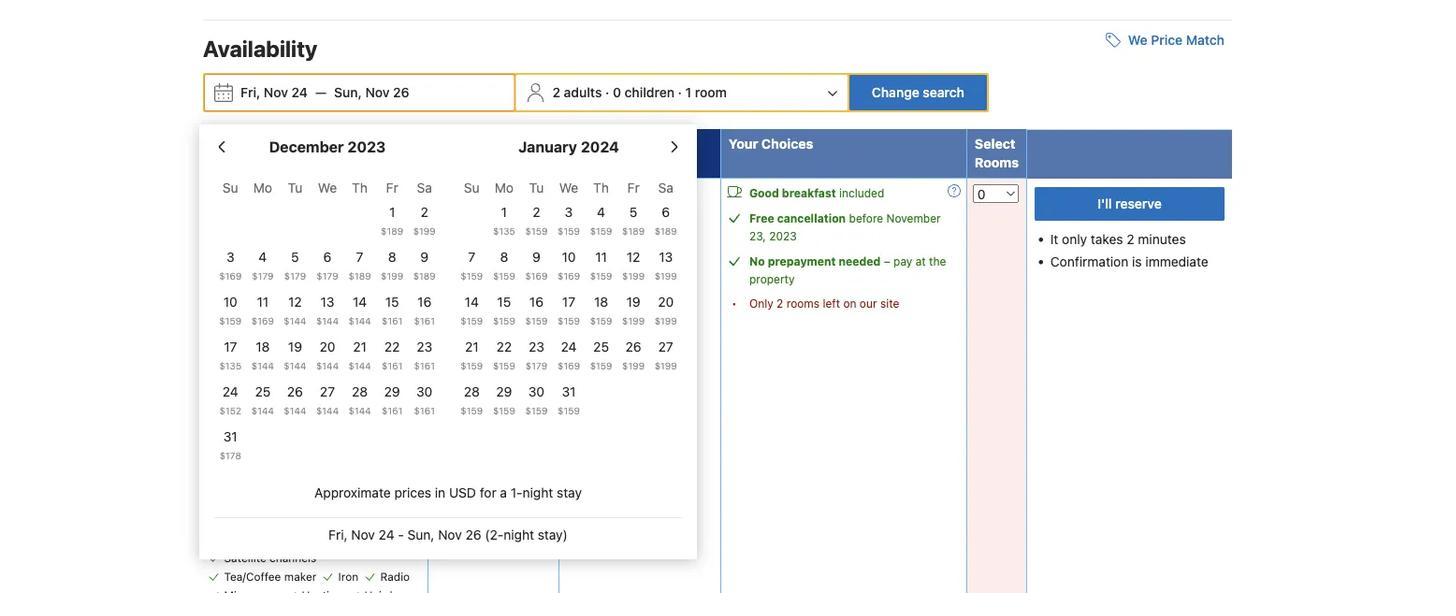 Task type: locate. For each thing, give the bounding box(es) containing it.
25 inside 25 $144
[[255, 384, 271, 400]]

$169 inside 10 january 2024 option
[[558, 271, 580, 281]]

1 horizontal spatial 13
[[659, 249, 673, 265]]

4 up off
[[597, 205, 605, 220]]

0 horizontal spatial sun,
[[334, 85, 362, 100]]

20 for 20 $199
[[658, 294, 674, 310]]

0 horizontal spatial tu
[[288, 180, 303, 196]]

$199 for 20
[[655, 315, 677, 326]]

$159 inside 15 january 2024 checkbox
[[493, 315, 515, 326]]

$161 right 28 december 2023 option
[[382, 405, 403, 416]]

24 $152
[[219, 384, 242, 416]]

30 right 29 $159
[[529, 384, 545, 400]]

bed right sofa
[[247, 236, 270, 251]]

$135 inside the "1 january 2024" option
[[493, 226, 515, 236]]

17
[[562, 294, 576, 310], [224, 339, 237, 355]]

sa for 2024
[[658, 180, 674, 196]]

2 $199
[[413, 205, 436, 236]]

7 for 7 $189
[[356, 249, 364, 265]]

9 for 9 $169
[[533, 249, 541, 265]]

$144 inside 19 december 2023 checkbox
[[284, 360, 307, 371]]

0 vertical spatial price
[[1151, 32, 1183, 48]]

9 right 8 $199
[[420, 249, 429, 265]]

2 right only
[[777, 297, 784, 310]]

1 28 from the left
[[352, 384, 368, 400]]

30 right 29 $161 at the left
[[417, 384, 433, 400]]

takes
[[1091, 232, 1124, 247]]

15 $159
[[493, 294, 515, 326]]

0 vertical spatial 19
[[627, 294, 641, 310]]

sa up 2 $199
[[417, 180, 432, 196]]

1 horizontal spatial room
[[315, 185, 357, 203]]

6 for 6 $179
[[323, 249, 332, 265]]

free for free toiletries
[[224, 402, 247, 415]]

2 vertical spatial free
[[224, 402, 247, 415]]

nov right —
[[365, 85, 390, 100]]

fri, for fri, nov 24 - sun, nov 26 (2-night stay)
[[329, 527, 348, 543]]

24 $169
[[558, 339, 580, 371]]

$144 for 25
[[251, 405, 274, 416]]

13
[[659, 249, 673, 265], [321, 294, 335, 310]]

17 up coffee
[[224, 339, 237, 355]]

standard king room link
[[208, 184, 417, 203]]

$189 for 7
[[349, 271, 371, 281]]

1 vertical spatial 20
[[320, 339, 335, 355]]

8 December 2023 checkbox
[[376, 248, 408, 289]]

4 up feet²
[[259, 249, 267, 265]]

1 January 2024 checkbox
[[488, 203, 520, 244]]

16 for 16 $159
[[530, 294, 544, 310]]

0 vertical spatial 4
[[597, 205, 605, 220]]

14 inside 14 $144
[[353, 294, 367, 310]]

13 December 2023 checkbox
[[311, 293, 344, 334]]

13 for 13 $199
[[659, 249, 673, 265]]

% left tax,
[[634, 319, 643, 330]]

0 vertical spatial 31
[[562, 384, 576, 400]]

we for december 2023
[[318, 180, 337, 196]]

21 inside 21 $159
[[465, 339, 479, 355]]

23 $161
[[414, 339, 435, 371]]

1 horizontal spatial fr
[[628, 180, 640, 196]]

$159 inside 18 january 2024 checkbox
[[590, 315, 613, 326]]

9 right the 8 $159
[[533, 249, 541, 265]]

1 horizontal spatial 5
[[630, 205, 638, 220]]

1 horizontal spatial 19
[[627, 294, 641, 310]]

0 horizontal spatial 10
[[223, 294, 238, 310]]

$159 for 21
[[461, 360, 483, 371]]

$144 inside the "12 december 2023" checkbox
[[284, 315, 307, 326]]

13 down mountain
[[321, 294, 335, 310]]

$159 for 31
[[558, 405, 580, 416]]

$159
[[525, 226, 548, 236], [558, 226, 580, 236], [590, 226, 613, 236], [461, 271, 483, 281], [493, 271, 515, 281], [590, 271, 613, 281], [219, 315, 242, 326], [461, 315, 483, 326], [493, 315, 515, 326], [525, 315, 548, 326], [558, 315, 580, 326], [590, 315, 613, 326], [461, 360, 483, 371], [493, 360, 515, 371], [590, 360, 613, 371], [461, 405, 483, 416], [493, 405, 515, 416], [525, 405, 548, 416], [558, 405, 580, 416]]

1 tu from the left
[[288, 180, 303, 196]]

1 horizontal spatial 18
[[594, 294, 608, 310]]

27 down tax,
[[659, 339, 674, 355]]

•
[[732, 297, 737, 310]]

1 vertical spatial 17
[[224, 339, 237, 355]]

5 left 6 $179
[[291, 249, 299, 265]]

before
[[849, 212, 884, 225]]

2 right the 1 $189
[[421, 205, 428, 220]]

10
[[562, 249, 576, 265], [223, 294, 238, 310], [621, 319, 631, 330]]

tax,
[[646, 319, 667, 330]]

number
[[436, 136, 488, 152]]

su down "room type"
[[223, 180, 238, 196]]

fr up 5 $189
[[628, 180, 640, 196]]

4
[[597, 205, 605, 220], [259, 249, 267, 265]]

price left match
[[1151, 32, 1183, 48]]

1 for 1 $135
[[501, 205, 507, 220]]

grid for january
[[456, 169, 682, 424]]

$159 for 14
[[461, 315, 483, 326]]

19 for 19 $199
[[627, 294, 641, 310]]

$144 inside '14 december 2023' option
[[349, 315, 371, 326]]

2 horizontal spatial we
[[1128, 32, 1148, 48]]

we right king
[[318, 180, 337, 196]]

1 vertical spatial $135
[[219, 360, 242, 371]]

% right 20 $199
[[679, 319, 688, 330]]

1 horizontal spatial 6
[[662, 205, 670, 220]]

$144 for 18
[[251, 360, 274, 371]]

availability
[[203, 36, 317, 62]]

stay)
[[538, 527, 568, 543]]

we up the $300
[[559, 180, 579, 196]]

1 th from the left
[[352, 180, 368, 196]]

28 December 2023 checkbox
[[344, 383, 376, 424]]

13 inside 13 $199
[[659, 249, 673, 265]]

2023 inside before november 23, 2023
[[769, 229, 797, 242]]

$161 for 30
[[414, 405, 435, 416]]

0 vertical spatial tv
[[292, 342, 307, 355]]

1 29 from the left
[[384, 384, 400, 400]]

0 horizontal spatial 11
[[257, 294, 269, 310]]

1 horizontal spatial tu
[[529, 180, 544, 196]]

mountain
[[305, 271, 355, 284]]

1 horizontal spatial 14
[[465, 294, 479, 310]]

night left stay)
[[504, 527, 534, 543]]

$199
[[413, 226, 436, 236], [381, 271, 404, 281], [622, 271, 645, 281], [655, 271, 677, 281], [622, 315, 645, 326], [655, 315, 677, 326], [622, 360, 645, 371], [655, 360, 677, 371]]

19 for 19 $144
[[288, 339, 302, 355]]

30 inside 30 $159
[[529, 384, 545, 400]]

7 January 2024 checkbox
[[456, 248, 488, 289]]

tourism
[[570, 337, 606, 349]]

1 30 from the left
[[417, 384, 433, 400]]

fri, down telephone
[[329, 527, 348, 543]]

3 for 3 $159
[[565, 205, 573, 220]]

0 vertical spatial 11
[[595, 249, 607, 265]]

11 inside the 11 $159
[[595, 249, 607, 265]]

· left the 0
[[606, 85, 610, 100]]

6 right 5 $189
[[662, 205, 670, 220]]

26 right fee
[[626, 339, 642, 355]]

10 inside 10 % tax, 2 % tourism fee
[[621, 319, 631, 330]]

15 January 2024 checkbox
[[488, 293, 520, 334]]

fee
[[609, 337, 623, 349]]

guests
[[507, 136, 551, 152]]

2 21 from the left
[[465, 339, 479, 355]]

16 inside 16 $161
[[418, 294, 432, 310]]

$159 for 17
[[558, 315, 580, 326]]

27 up safe
[[320, 384, 335, 400]]

21 left 22 $159
[[465, 339, 479, 355]]

1 9 from the left
[[420, 249, 429, 265]]

29 up 'toilet'
[[384, 384, 400, 400]]

$199 inside 8 december 2023 option
[[381, 271, 404, 281]]

2 sa from the left
[[658, 180, 674, 196]]

$135
[[493, 226, 515, 236], [219, 360, 242, 371]]

2 28 from the left
[[464, 384, 480, 400]]

1 horizontal spatial fri,
[[329, 527, 348, 543]]

$161 for 16
[[414, 315, 435, 326]]

only
[[1062, 232, 1088, 247]]

2023 down sun, nov 26 button
[[348, 138, 386, 156]]

1 15 from the left
[[385, 294, 399, 310]]

1 fr from the left
[[386, 180, 398, 196]]

22 December 2023 checkbox
[[376, 338, 408, 379]]

1 left 2 $199
[[389, 205, 395, 220]]

31 up "$178" at the left bottom
[[223, 429, 237, 445]]

$189 inside 9 december 2023 checkbox
[[413, 271, 436, 281]]

22 $161
[[382, 339, 403, 371]]

$159 inside 10 december 2023 option
[[219, 315, 242, 326]]

4 January 2024 checkbox
[[585, 203, 618, 244]]

$169 for 10
[[558, 271, 580, 281]]

$199 inside 2 december 2023 checkbox
[[413, 226, 436, 236]]

0 vertical spatial 10
[[562, 249, 576, 265]]

0 horizontal spatial 31
[[223, 429, 237, 445]]

10 down 265
[[223, 294, 238, 310]]

$159 for 8
[[493, 271, 515, 281]]

22
[[384, 339, 400, 355], [497, 339, 512, 355]]

1 mo from the left
[[253, 180, 272, 196]]

1 horizontal spatial 7
[[468, 249, 476, 265]]

—
[[315, 85, 327, 100]]

18 inside 18 $144
[[256, 339, 270, 355]]

11 inside 11 $169
[[257, 294, 269, 310]]

14 December 2023 checkbox
[[344, 293, 376, 334]]

$169 down tourism
[[558, 360, 580, 371]]

0 horizontal spatial 12
[[288, 294, 302, 310]]

2 15 from the left
[[497, 294, 511, 310]]

1 vertical spatial 4
[[259, 249, 267, 265]]

14 January 2024 checkbox
[[456, 293, 488, 334]]

22 January 2024 checkbox
[[488, 338, 520, 379]]

12
[[627, 249, 641, 265], [288, 294, 302, 310]]

$159 inside 25 january 2024 option
[[590, 360, 613, 371]]

1 vertical spatial fri,
[[329, 527, 348, 543]]

1 inside 1 $135
[[501, 205, 507, 220]]

$169 for 3
[[219, 271, 242, 281]]

3 inside 3 $169
[[226, 249, 235, 265]]

16 inside 16 $159
[[530, 294, 544, 310]]

$199 for 19
[[622, 315, 645, 326]]

prices
[[394, 485, 432, 501]]

stay
[[557, 485, 582, 501]]

mo for december
[[253, 180, 272, 196]]

12 inside "12 $199"
[[627, 249, 641, 265]]

27 $144
[[316, 384, 339, 416]]

7 up view
[[356, 249, 364, 265]]

26 left (2-
[[466, 527, 482, 543]]

7 inside 7 $189
[[356, 249, 364, 265]]

22 for 22 $161
[[384, 339, 400, 355]]

2 th from the left
[[593, 180, 609, 196]]

2 16 from the left
[[530, 294, 544, 310]]

0 horizontal spatial the
[[290, 458, 307, 471]]

2 8 from the left
[[500, 249, 508, 265]]

1 horizontal spatial 21
[[465, 339, 479, 355]]

1 su from the left
[[223, 180, 238, 196]]

only 2 rooms left on our site
[[750, 297, 900, 310]]

1 horizontal spatial the
[[929, 255, 946, 268]]

$144 for 14
[[349, 315, 371, 326]]

5 right 4 $159
[[630, 205, 638, 220]]

$169 inside 9 january 2024 checkbox
[[525, 271, 548, 281]]

26 right —
[[393, 85, 410, 100]]

flat-screen tv
[[229, 342, 307, 355]]

$189 inside the 7 december 2023 option
[[349, 271, 371, 281]]

0 vertical spatial 5
[[630, 205, 638, 220]]

1 vertical spatial 11
[[257, 294, 269, 310]]

0 vertical spatial 6
[[662, 205, 670, 220]]

$169 right 8 january 2024 checkbox
[[525, 271, 548, 281]]

0 horizontal spatial 22
[[384, 339, 400, 355]]

$199 inside 12 january 2024 option
[[622, 271, 645, 281]]

toilet
[[363, 402, 392, 415]]

breakfast
[[782, 186, 836, 199]]

28 for 28 $144
[[352, 384, 368, 400]]

1 horizontal spatial 29
[[496, 384, 512, 400]]

28 $159
[[461, 384, 483, 416]]

0 vertical spatial the
[[929, 255, 946, 268]]

fr up the 1 $189
[[386, 180, 398, 196]]

0 horizontal spatial for
[[480, 485, 497, 501]]

27
[[659, 339, 674, 355], [320, 384, 335, 400]]

11 for 11 $159
[[595, 249, 607, 265]]

1 vertical spatial 5
[[291, 249, 299, 265]]

2 30 from the left
[[529, 384, 545, 400]]

26 December 2023 checkbox
[[279, 383, 311, 424]]

2 7 from the left
[[468, 249, 476, 265]]

$199 for 27
[[655, 360, 677, 371]]

$179 right 5 december 2023 checkbox
[[317, 271, 338, 281]]

2 9 from the left
[[533, 249, 541, 265]]

$159 inside 2 january 2024 checkbox
[[525, 226, 548, 236]]

25 inside 25 $159
[[593, 339, 609, 355]]

23 December 2023 checkbox
[[408, 338, 441, 379]]

6 inside 6 $189
[[662, 205, 670, 220]]

fri, nov 24 - sun, nov 26 (2-night stay)
[[329, 527, 568, 543]]

0 horizontal spatial 30
[[417, 384, 433, 400]]

$159 for 25
[[590, 360, 613, 371]]

18 $144
[[251, 339, 274, 371]]

the right at
[[929, 255, 946, 268]]

27 for 27 $199
[[659, 339, 674, 355]]

0 vertical spatial $135
[[493, 226, 515, 236]]

8 $159
[[493, 249, 515, 281]]

$159 inside 28 january 2024 checkbox
[[461, 405, 483, 416]]

0 horizontal spatial we
[[318, 180, 337, 196]]

5 for 5 $189
[[630, 205, 638, 220]]

19 inside 19 $199
[[627, 294, 641, 310]]

1 sa from the left
[[417, 180, 432, 196]]

$159 inside 3 january 2024 option
[[558, 226, 580, 236]]

1 horizontal spatial price
[[1151, 32, 1183, 48]]

28 inside 28 $144
[[352, 384, 368, 400]]

1 21 from the left
[[353, 339, 367, 355]]

21 $144
[[349, 339, 371, 371]]

11 for 11 $169
[[257, 294, 269, 310]]

$161 right the 15 december 2023 option
[[414, 315, 435, 326]]

2 mo from the left
[[495, 180, 514, 196]]

1 horizontal spatial 20
[[658, 294, 674, 310]]

maker
[[284, 570, 317, 583]]

1 left "room"
[[686, 85, 692, 100]]

grid
[[214, 169, 441, 469], [456, 169, 682, 424]]

18 inside '18 $159'
[[594, 294, 608, 310]]

17 inside 17 $159
[[562, 294, 576, 310]]

$169 inside the 24 january 2024 option
[[558, 360, 580, 371]]

fri, nov 24 button
[[233, 76, 315, 110]]

0
[[613, 85, 621, 100]]

for right 2024
[[621, 136, 640, 152]]

$189 for 1
[[381, 226, 404, 236]]

0 horizontal spatial su
[[223, 180, 238, 196]]

23
[[417, 339, 433, 355], [529, 339, 545, 355]]

0 horizontal spatial 20
[[320, 339, 335, 355]]

1 vertical spatial 12
[[288, 294, 302, 310]]

$135 for 1
[[493, 226, 515, 236]]

sun, right —
[[334, 85, 362, 100]]

$135 down "flat-"
[[219, 360, 242, 371]]

4 inside 4 $159
[[597, 205, 605, 220]]

20 inside 20 $144
[[320, 339, 335, 355]]

we left match
[[1128, 32, 1148, 48]]

1 horizontal spatial $135
[[493, 226, 515, 236]]

1 horizontal spatial su
[[464, 180, 480, 196]]

20 up tax,
[[658, 294, 674, 310]]

0 horizontal spatial th
[[352, 180, 368, 196]]

11 January 2024 checkbox
[[585, 248, 618, 289]]

29 for 29 $161
[[384, 384, 400, 400]]

2 grid from the left
[[456, 169, 682, 424]]

22 inside 22 $159
[[497, 339, 512, 355]]

$144 inside 18 december 2023 checkbox
[[251, 360, 274, 371]]

$161 inside the 15 december 2023 option
[[382, 315, 403, 326]]

$159 for 29
[[493, 405, 515, 416]]

1 horizontal spatial ·
[[678, 85, 682, 100]]

0 horizontal spatial 23
[[417, 339, 433, 355]]

1 vertical spatial 10
[[223, 294, 238, 310]]

price right january on the left of the page
[[585, 136, 618, 152]]

20 for 20 $144
[[320, 339, 335, 355]]

20 January 2024 checkbox
[[650, 293, 682, 334]]

31 for 31 $159
[[562, 384, 576, 400]]

0 horizontal spatial 16
[[418, 294, 432, 310]]

23 inside 23 $179
[[529, 339, 545, 355]]

area
[[310, 495, 332, 508]]

1 inside button
[[686, 85, 692, 100]]

1 horizontal spatial 17
[[562, 294, 576, 310]]

15 inside 15 $159
[[497, 294, 511, 310]]

tv down 'bathroom'
[[292, 342, 307, 355]]

16 $159
[[525, 294, 548, 326]]

12 $199
[[622, 249, 645, 281]]

14 left 15 $159
[[465, 294, 479, 310]]

$144 inside 20 december 2023 checkbox
[[316, 360, 339, 371]]

$159 inside 4 january 2024 checkbox
[[590, 226, 613, 236]]

31 inside 31 $178
[[223, 429, 237, 445]]

0 horizontal spatial bed
[[247, 236, 270, 251]]

2 23 from the left
[[529, 339, 545, 355]]

1 horizontal spatial tv
[[354, 495, 369, 508]]

free left wifi
[[340, 366, 363, 379]]

tu for january
[[529, 180, 544, 196]]

3 inside 3 $159
[[565, 205, 573, 220]]

$199 for 12
[[622, 271, 645, 281]]

0 vertical spatial 12
[[627, 249, 641, 265]]

15 inside 15 $161
[[385, 294, 399, 310]]

1 vertical spatial free
[[340, 366, 363, 379]]

nov left —
[[264, 85, 288, 100]]

1 16 from the left
[[418, 294, 432, 310]]

2 14 from the left
[[465, 294, 479, 310]]

12 December 2023 checkbox
[[279, 293, 311, 334]]

15 for 15 $161
[[385, 294, 399, 310]]

8 right 7 $159
[[500, 249, 508, 265]]

2 su from the left
[[464, 180, 480, 196]]

fri, down availability
[[241, 85, 260, 100]]

30 inside 30 $161
[[417, 384, 433, 400]]

7 $159
[[461, 249, 483, 281]]

0 horizontal spatial 29
[[384, 384, 400, 400]]

10 inside 10 $159
[[223, 294, 238, 310]]

9
[[420, 249, 429, 265], [533, 249, 541, 265]]

1 · from the left
[[606, 85, 610, 100]]

24
[[292, 85, 308, 100], [561, 339, 577, 355], [223, 384, 238, 400], [379, 527, 395, 543]]

24 inside 24 $169
[[561, 339, 577, 355]]

$144 inside 13 december 2023 option
[[316, 315, 339, 326]]

0 horizontal spatial fri,
[[241, 85, 260, 100]]

$159 inside the "22 january 2024" option
[[493, 360, 515, 371]]

0 horizontal spatial room
[[211, 136, 248, 152]]

1 vertical spatial 25
[[255, 384, 271, 400]]

sun,
[[334, 85, 362, 100], [408, 527, 435, 543]]

0 vertical spatial 25
[[593, 339, 609, 355]]

12 inside 12 $144
[[288, 294, 302, 310]]

1 horizontal spatial bed
[[310, 458, 330, 471]]

14 for 14 $144
[[353, 294, 367, 310]]

approximate
[[315, 485, 391, 501]]

10 for 10 $169
[[562, 249, 576, 265]]

$199 inside 26 january 2024 checkbox
[[622, 360, 645, 371]]

1 horizontal spatial 8
[[500, 249, 508, 265]]

10 up fee
[[621, 319, 631, 330]]

16 right 15 $161
[[418, 294, 432, 310]]

3 up 265
[[226, 249, 235, 265]]

0 horizontal spatial 21
[[353, 339, 367, 355]]

1 23 from the left
[[417, 339, 433, 355]]

23 left 24 $169
[[529, 339, 545, 355]]

13 inside 13 $144
[[321, 294, 335, 310]]

$144 inside 28 december 2023 option
[[349, 405, 371, 416]]

24 left -
[[379, 527, 395, 543]]

11 $159
[[590, 249, 613, 281]]

1 for 1 sofa bed
[[208, 236, 214, 251]]

number of guests
[[436, 136, 551, 152]]

0 horizontal spatial free
[[224, 402, 247, 415]]

22 inside 22 $161
[[384, 339, 400, 355]]

tea/coffee maker
[[224, 570, 317, 583]]

air conditioning
[[229, 295, 312, 308]]

$179 right the "22 january 2024" option
[[526, 360, 548, 371]]

sun, nov 26 button
[[327, 76, 417, 110]]

8 January 2024 checkbox
[[488, 248, 520, 289]]

$161 inside 22 december 2023 checkbox
[[382, 360, 403, 371]]

20 inside 20 $199
[[658, 294, 674, 310]]

0 horizontal spatial 19
[[288, 339, 302, 355]]

$135 inside "17 december 2023" checkbox
[[219, 360, 242, 371]]

$144 inside '26 december 2023' checkbox
[[284, 405, 307, 416]]

20 down 'bathroom'
[[320, 339, 335, 355]]

mo left king
[[253, 180, 272, 196]]

-
[[398, 527, 404, 543]]

$159 for 3
[[558, 226, 580, 236]]

17 January 2024 checkbox
[[553, 293, 585, 334]]

$144
[[284, 315, 307, 326], [316, 315, 339, 326], [349, 315, 371, 326], [251, 360, 274, 371], [284, 360, 307, 371], [316, 360, 339, 371], [349, 360, 371, 371], [251, 405, 274, 416], [284, 405, 307, 416], [316, 405, 339, 416], [349, 405, 371, 416]]

$161 inside 16 december 2023 checkbox
[[414, 315, 435, 326]]

2 inside 2 $199
[[421, 205, 428, 220]]

–
[[884, 255, 891, 268]]

30 $159
[[525, 384, 548, 416]]

4 for 4 $159
[[597, 205, 605, 220]]

0 vertical spatial 18
[[594, 294, 608, 310]]

1 horizontal spatial free
[[340, 366, 363, 379]]

$161 for 29
[[382, 405, 403, 416]]

31 January 2024 checkbox
[[553, 383, 585, 424]]

2 22 from the left
[[497, 339, 512, 355]]

mo up 1 $135
[[495, 180, 514, 196]]

0 vertical spatial night
[[523, 485, 553, 501]]

28 down free wifi
[[352, 384, 368, 400]]

2 vertical spatial 10
[[621, 319, 631, 330]]

8 right 7 $189
[[388, 249, 396, 265]]

16 January 2024 checkbox
[[520, 293, 553, 334]]

0 horizontal spatial 13
[[321, 294, 335, 310]]

1 left sofa
[[208, 236, 214, 251]]

$161 inside the 29 december 2023 checkbox
[[382, 405, 403, 416]]

23 inside 23 $161
[[417, 339, 433, 355]]

10 inside 10 $169
[[562, 249, 576, 265]]

$144 for 26
[[284, 405, 307, 416]]

30 for 30 $159
[[529, 384, 545, 400]]

1 vertical spatial 18
[[256, 339, 270, 355]]

10 down 30% on the left
[[562, 249, 576, 265]]

sitting
[[272, 495, 306, 508]]

$179 for 4
[[252, 271, 274, 281]]

$179 inside 5 december 2023 checkbox
[[284, 271, 306, 281]]

1 vertical spatial 3
[[226, 249, 235, 265]]

$199 for 8
[[381, 271, 404, 281]]

0 horizontal spatial 14
[[353, 294, 367, 310]]

1 inside the 1 $189
[[389, 205, 395, 220]]

2 fr from the left
[[628, 180, 640, 196]]

6 inside 6 $179
[[323, 249, 332, 265]]

occupancy image
[[458, 187, 470, 199]]

2 December 2023 checkbox
[[408, 203, 441, 244]]

10 for 10 $159
[[223, 294, 238, 310]]

$161 right 22 december 2023 checkbox
[[414, 360, 435, 371]]

27 inside 27 $199
[[659, 339, 674, 355]]

15 $161
[[382, 294, 403, 326]]

1 horizontal spatial 16
[[530, 294, 544, 310]]

$159 inside 17 january 2024 checkbox
[[558, 315, 580, 326]]

th for 2024
[[593, 180, 609, 196]]

1 horizontal spatial 11
[[595, 249, 607, 265]]

29 right 28 $159
[[496, 384, 512, 400]]

7 for 7 $159
[[468, 249, 476, 265]]

0 vertical spatial 17
[[562, 294, 576, 310]]

8 inside 8 $199
[[388, 249, 396, 265]]

22 left 23 $179
[[497, 339, 512, 355]]

25 for 25 $144
[[255, 384, 271, 400]]

14 inside 14 $159
[[465, 294, 479, 310]]

1 horizontal spatial 22
[[497, 339, 512, 355]]

the right near
[[290, 458, 307, 471]]

nov down approximate prices in usd for a 1-night stay
[[438, 527, 462, 543]]

0 horizontal spatial 4
[[259, 249, 267, 265]]

$161 right 21 december 2023 checkbox
[[382, 360, 403, 371]]

$199 inside 27 january 2024 checkbox
[[655, 360, 677, 371]]

0 horizontal spatial %
[[634, 319, 643, 330]]

7 inside 7 $159
[[468, 249, 476, 265]]

december
[[269, 138, 344, 156]]

1 22 from the left
[[384, 339, 400, 355]]

21 up free wifi
[[353, 339, 367, 355]]

1 vertical spatial room
[[315, 185, 357, 203]]

5 $189
[[622, 205, 645, 236]]

su down the number at the left of page
[[464, 180, 480, 196]]

$179 for 5
[[284, 271, 306, 281]]

8 inside the 8 $159
[[500, 249, 508, 265]]

1 horizontal spatial th
[[593, 180, 609, 196]]

sa
[[417, 180, 432, 196], [658, 180, 674, 196]]

5 inside 5 $179
[[291, 249, 299, 265]]

$159 for 30
[[525, 405, 548, 416]]

$189 for 9
[[413, 271, 436, 281]]

rooms
[[975, 155, 1019, 170]]

january 2024
[[518, 138, 619, 156]]

$161 inside '23 december 2023' option
[[414, 360, 435, 371]]

0 horizontal spatial sa
[[417, 180, 432, 196]]

5 January 2024 checkbox
[[618, 203, 650, 244]]

adults
[[564, 85, 602, 100]]

265
[[229, 271, 250, 284]]

2 left 3 $159
[[533, 205, 541, 220]]

for left a
[[480, 485, 497, 501]]

$159 inside 14 january 2024 option
[[461, 315, 483, 326]]

$178
[[220, 450, 241, 461]]

29 January 2024 checkbox
[[488, 383, 520, 424]]

12 January 2024 checkbox
[[618, 248, 650, 289]]

0 horizontal spatial 28
[[352, 384, 368, 400]]

18 December 2023 checkbox
[[247, 338, 279, 379]]

$199 for 26
[[622, 360, 645, 371]]

$179 up "conditioning"
[[284, 271, 306, 281]]

28 inside 28 $159
[[464, 384, 480, 400]]

1 grid from the left
[[214, 169, 441, 469]]

29 for 29 $159
[[496, 384, 512, 400]]

29 inside 29 $159
[[496, 384, 512, 400]]

1 horizontal spatial 2023
[[769, 229, 797, 242]]

sun, right -
[[408, 527, 435, 543]]

19 December 2023 checkbox
[[279, 338, 311, 379]]

1 horizontal spatial grid
[[456, 169, 682, 424]]

th for 2023
[[352, 180, 368, 196]]

0 horizontal spatial 6
[[323, 249, 332, 265]]

$161 inside 30 december 2023 checkbox
[[414, 405, 435, 416]]

room left "type"
[[211, 136, 248, 152]]

$199 inside 19 january 2024 checkbox
[[622, 315, 645, 326]]

1 7 from the left
[[356, 249, 364, 265]]

1 vertical spatial 31
[[223, 429, 237, 445]]

tu up 2 $159
[[529, 180, 544, 196]]

9 December 2023 checkbox
[[408, 248, 441, 289]]

$169 up the air
[[219, 271, 242, 281]]

1 8 from the left
[[388, 249, 396, 265]]

6 for 6 $189
[[662, 205, 670, 220]]

$159 inside 30 january 2024 option
[[525, 405, 548, 416]]

2 right tax,
[[670, 319, 676, 330]]

$179 inside 23 january 2024 option
[[526, 360, 548, 371]]

7 left the 8 $159
[[468, 249, 476, 265]]

3 down $428
[[565, 205, 573, 220]]

· right children
[[678, 85, 682, 100]]

2 tu from the left
[[529, 180, 544, 196]]

flat-
[[229, 342, 253, 355]]

bed up area
[[310, 458, 330, 471]]

1 14 from the left
[[353, 294, 367, 310]]

25 up free toiletries
[[255, 384, 271, 400]]

free up 23,
[[750, 212, 775, 225]]

0 horizontal spatial 8
[[388, 249, 396, 265]]

$161 right the 29 december 2023 checkbox
[[414, 405, 435, 416]]

su for december
[[223, 180, 238, 196]]

16 right 15 $159
[[530, 294, 544, 310]]

10 % tax, 2 % tourism fee
[[570, 319, 688, 349]]

17 inside 17 $135
[[224, 339, 237, 355]]

15 right 14 $159
[[497, 294, 511, 310]]

22 up wifi
[[384, 339, 400, 355]]

1 vertical spatial 6
[[323, 249, 332, 265]]

$169 down black
[[558, 271, 580, 281]]

2 29 from the left
[[496, 384, 512, 400]]

9 for 9 $189
[[420, 249, 429, 265]]

29 $159
[[493, 384, 515, 416]]

18 right "flat-"
[[256, 339, 270, 355]]



Task type: describe. For each thing, give the bounding box(es) containing it.
13 $144
[[316, 294, 339, 326]]

22 for 22 $159
[[497, 339, 512, 355]]

25 December 2023 checkbox
[[247, 383, 279, 424]]

17 $159
[[558, 294, 580, 326]]

17 for 17 $159
[[562, 294, 576, 310]]

radio
[[380, 570, 410, 583]]

3 for 3 $169
[[226, 249, 235, 265]]

free wifi
[[340, 366, 389, 379]]

30% off. you're getting a reduced rate because this property is offering a discount.. element
[[565, 228, 617, 248]]

sa for 2023
[[417, 180, 432, 196]]

4 December 2023 checkbox
[[247, 248, 279, 289]]

28 January 2024 checkbox
[[456, 383, 488, 424]]

$159 for 18
[[590, 315, 613, 326]]

1 vertical spatial night
[[504, 527, 534, 543]]

9 January 2024 checkbox
[[520, 248, 553, 289]]

satellite channels
[[224, 551, 317, 564]]

25 for 25 $159
[[593, 339, 609, 355]]

9 $189
[[413, 249, 436, 281]]

before november 23, 2023
[[750, 212, 941, 242]]

1 vertical spatial tv
[[354, 495, 369, 508]]

29 December 2023 checkbox
[[376, 383, 408, 424]]

27 January 2024 checkbox
[[650, 338, 682, 379]]

$161 for 15
[[382, 315, 403, 326]]

2 % from the left
[[679, 319, 688, 330]]

1 $135
[[493, 205, 515, 236]]

floor
[[386, 476, 410, 490]]

14 $144
[[349, 294, 371, 326]]

0 vertical spatial room
[[211, 136, 248, 152]]

feet²
[[253, 271, 277, 284]]

17 December 2023 checkbox
[[214, 338, 247, 379]]

21 December 2023 checkbox
[[344, 338, 376, 379]]

property
[[750, 272, 795, 285]]

the inside – pay at the property
[[929, 255, 946, 268]]

sun, for -
[[408, 527, 435, 543]]

11 $169
[[252, 294, 274, 326]]

31 $178
[[220, 429, 241, 461]]

21 $159
[[461, 339, 483, 371]]

$428
[[565, 187, 593, 200]]

$159 for 22
[[493, 360, 515, 371]]

type
[[251, 136, 283, 152]]

18 January 2024 checkbox
[[585, 293, 618, 334]]

1 December 2023 checkbox
[[376, 203, 408, 244]]

su for january
[[464, 180, 480, 196]]

tile/marble floor
[[325, 476, 410, 490]]

$159 for 15
[[493, 315, 515, 326]]

our
[[860, 297, 877, 310]]

i'll reserve
[[1098, 196, 1162, 212]]

30 December 2023 checkbox
[[408, 383, 441, 424]]

0 vertical spatial for
[[621, 136, 640, 152]]

1 % from the left
[[634, 319, 643, 330]]

children
[[625, 85, 675, 100]]

$169 for 11
[[252, 315, 274, 326]]

$199 for 13
[[655, 271, 677, 281]]

25 January 2024 checkbox
[[585, 338, 618, 379]]

15 December 2023 checkbox
[[376, 293, 408, 334]]

3 December 2023 checkbox
[[214, 248, 247, 289]]

23,
[[750, 229, 766, 242]]

fr for 2024
[[628, 180, 640, 196]]

30%
[[570, 231, 594, 244]]

machine
[[267, 366, 312, 379]]

sun, for —
[[334, 85, 362, 100]]

$144 for 19
[[284, 360, 307, 371]]

near
[[263, 458, 287, 471]]

$159 for 4
[[590, 226, 613, 236]]

9 $169
[[525, 249, 548, 281]]

choices
[[762, 136, 814, 152]]

0 vertical spatial bed
[[247, 236, 270, 251]]

27 December 2023 checkbox
[[311, 383, 344, 424]]

28 $144
[[349, 384, 371, 416]]

$169 for 24
[[558, 360, 580, 371]]

rooms
[[787, 297, 820, 310]]

price inside the we price match dropdown button
[[1151, 32, 1183, 48]]

6 $189
[[655, 205, 677, 236]]

$189 for 5
[[622, 226, 645, 236]]

4 for 4 $179
[[259, 249, 267, 265]]

refrigerator
[[224, 514, 287, 527]]

search
[[923, 85, 965, 100]]

19 January 2024 checkbox
[[618, 293, 650, 334]]

change search
[[872, 85, 965, 100]]

23 for 23 $179
[[529, 339, 545, 355]]

your choices
[[729, 136, 814, 152]]

0 horizontal spatial 2023
[[348, 138, 386, 156]]

24 inside 24 $152
[[223, 384, 238, 400]]

we price match
[[1128, 32, 1225, 48]]

2 January 2024 checkbox
[[520, 203, 553, 244]]

21 January 2024 checkbox
[[456, 338, 488, 379]]

attached
[[229, 319, 277, 332]]

select rooms
[[975, 136, 1019, 170]]

26 $144
[[284, 384, 307, 416]]

free for free wifi
[[340, 366, 363, 379]]

31 December 2023 checkbox
[[214, 428, 247, 469]]

3 $159
[[558, 205, 580, 236]]

27 for 27 $144
[[320, 384, 335, 400]]

$144 for 13
[[316, 315, 339, 326]]

$144 for 20
[[316, 360, 339, 371]]

1 $189
[[381, 205, 404, 236]]

is
[[1132, 254, 1142, 270]]

28 for 28 $159
[[464, 384, 480, 400]]

$159 for 2
[[525, 226, 548, 236]]

10 December 2023 checkbox
[[214, 293, 247, 334]]

2 inside 10 % tax, 2 % tourism fee
[[670, 319, 676, 330]]

tea/coffee
[[224, 570, 281, 583]]

more details on meals and payment options image
[[948, 184, 961, 198]]

$144 for 21
[[349, 360, 371, 371]]

6 December 2023 checkbox
[[311, 248, 344, 289]]

24 December 2023 checkbox
[[214, 383, 247, 424]]

in
[[435, 485, 446, 501]]

27 $199
[[655, 339, 677, 371]]

2024
[[581, 138, 619, 156]]

fri, nov 24 — sun, nov 26
[[241, 85, 410, 100]]

we inside dropdown button
[[1128, 32, 1148, 48]]

2 inside the it only takes 2 minutes confirmation is immediate
[[1127, 232, 1135, 247]]

change search button
[[850, 75, 987, 110]]

5 December 2023 checkbox
[[279, 248, 311, 289]]

2 inside 2 $159
[[533, 205, 541, 220]]

31 for 31 $178
[[223, 429, 237, 445]]

16 December 2023 checkbox
[[408, 293, 441, 334]]

view
[[358, 271, 382, 284]]

2 left nights
[[643, 136, 651, 152]]

tu for december
[[288, 180, 303, 196]]

$159 for 11
[[590, 271, 613, 281]]

30 for 30 $161
[[417, 384, 433, 400]]

3 January 2024 checkbox
[[553, 203, 585, 244]]

sitting area
[[272, 495, 332, 508]]

11 December 2023 checkbox
[[247, 293, 279, 334]]

on
[[844, 297, 857, 310]]

$135 for 17
[[219, 360, 242, 371]]

$189 for 6
[[655, 226, 677, 236]]

30 $161
[[414, 384, 435, 416]]

approximate prices in usd for a 1-night stay
[[315, 485, 582, 501]]

your
[[729, 136, 758, 152]]

needed
[[839, 255, 881, 268]]

deal
[[637, 256, 661, 269]]

– pay at the property
[[750, 255, 946, 285]]

6 January 2024 checkbox
[[650, 203, 682, 244]]

socket near the bed
[[224, 458, 330, 471]]

14 for 14 $159
[[465, 294, 479, 310]]

$159 for 28
[[461, 405, 483, 416]]

13 $199
[[655, 249, 677, 281]]

1 for 1 $189
[[389, 205, 395, 220]]

off
[[598, 231, 612, 244]]

29 $161
[[382, 384, 403, 416]]

26 inside 26 $144
[[287, 384, 303, 400]]

included: breakfast
[[570, 300, 662, 311]]

20 December 2023 checkbox
[[311, 338, 344, 379]]

24 left —
[[292, 85, 308, 100]]

12 for 12 $144
[[288, 294, 302, 310]]

nov down telephone
[[351, 527, 375, 543]]

1 vertical spatial bed
[[310, 458, 330, 471]]

8 for 8 $199
[[388, 249, 396, 265]]

30 January 2024 checkbox
[[520, 383, 553, 424]]

pay
[[894, 255, 913, 268]]

select
[[975, 136, 1016, 152]]

10 $169
[[558, 249, 580, 281]]

grid for december
[[214, 169, 441, 469]]

room
[[695, 85, 727, 100]]

12 for 12 $199
[[627, 249, 641, 265]]

19 $144
[[284, 339, 307, 371]]

free for free cancellation
[[750, 212, 775, 225]]

$144 for 27
[[316, 405, 339, 416]]

black
[[570, 256, 599, 269]]

it
[[1051, 232, 1059, 247]]

$159 for 10
[[219, 315, 242, 326]]

we for january 2024
[[559, 180, 579, 196]]

2 · from the left
[[678, 85, 682, 100]]

7 December 2023 checkbox
[[344, 248, 376, 289]]

mountain view
[[305, 271, 382, 284]]

23 January 2024 checkbox
[[520, 338, 553, 379]]

$428 $300
[[565, 187, 608, 225]]

4 $179
[[252, 249, 274, 281]]

price for 2 nights
[[585, 136, 695, 152]]

1 vertical spatial for
[[480, 485, 497, 501]]

match
[[1186, 32, 1225, 48]]

26 January 2024 checkbox
[[618, 338, 650, 379]]

2 inside button
[[553, 85, 561, 100]]

$199 for 2
[[413, 226, 436, 236]]

black friday deal
[[570, 256, 661, 269]]

left
[[823, 297, 840, 310]]

2 $159
[[525, 205, 548, 236]]

$144 for 12
[[284, 315, 307, 326]]

23 for 23 $161
[[417, 339, 433, 355]]

13 January 2024 checkbox
[[650, 248, 682, 289]]

15 for 15 $159
[[497, 294, 511, 310]]

sofa
[[224, 420, 248, 433]]

$159 for 7
[[461, 271, 483, 281]]

24 January 2024 checkbox
[[553, 338, 585, 379]]

18 for 18 $159
[[594, 294, 608, 310]]

included
[[839, 186, 885, 199]]

coffee machine
[[229, 366, 312, 379]]

conditioning
[[247, 295, 312, 308]]

26 inside 26 $199
[[626, 339, 642, 355]]

25 $144
[[251, 384, 274, 416]]

black friday deal. you're getting a reduced rate because this property is offering a discount when you book before nov 29, 2023 and stay before dec 31, 2024.. element
[[565, 252, 666, 273]]

1 sofa bed
[[208, 236, 274, 251]]

$152
[[219, 405, 242, 416]]

17 for 17 $135
[[224, 339, 237, 355]]

$179 for 6
[[317, 271, 338, 281]]

$159 for 16
[[525, 315, 548, 326]]

10 January 2024 checkbox
[[553, 248, 585, 289]]

site
[[881, 297, 900, 310]]

20 $144
[[316, 339, 339, 371]]

0 horizontal spatial price
[[585, 136, 618, 152]]

it only takes 2 minutes confirmation is immediate
[[1051, 232, 1209, 270]]

0 horizontal spatial tv
[[292, 342, 307, 355]]



Task type: vqa. For each thing, say whether or not it's contained in the screenshot.
region
no



